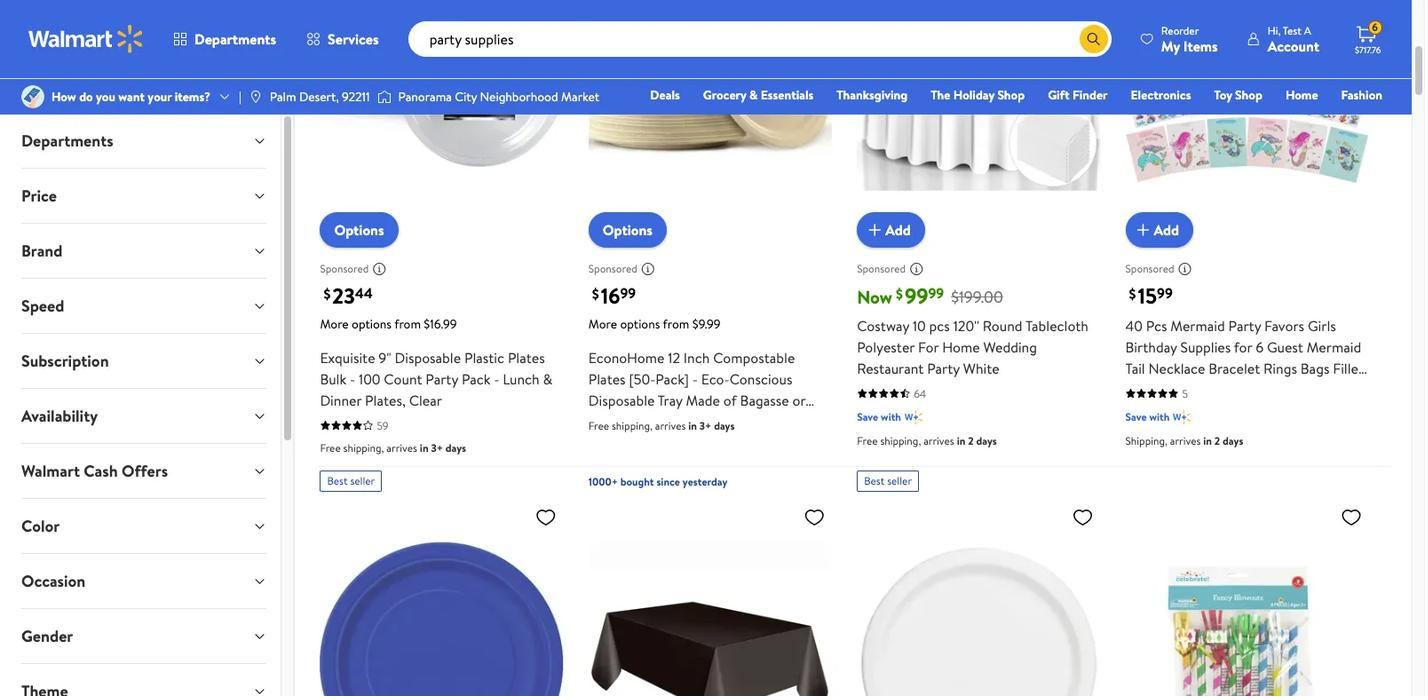 Task type: describe. For each thing, give the bounding box(es) containing it.
cash
[[84, 460, 118, 482]]

$9.99
[[692, 315, 721, 333]]

64
[[914, 386, 926, 401]]

toy
[[1214, 86, 1232, 104]]

save for 15
[[1125, 409, 1147, 424]]

supplies inside 40 pcs mermaid party favors girls birthday supplies for 6 guest mermaid tail necklace bracelet rings bags filler kit gift style random
[[1180, 337, 1231, 357]]

ad disclaimer and feedback for ingridsponsoredproducts image for 15
[[1178, 262, 1192, 276]]

exquisite 9" disposable plastic plates bulk - 100 count party pack - lunch & dinner plates, clear
[[320, 348, 552, 410]]

brand tab
[[7, 224, 281, 278]]

pack]
[[656, 369, 689, 389]]

in right fiber
[[688, 418, 697, 433]]

your
[[148, 88, 172, 106]]

sugarcane
[[588, 412, 652, 431]]

shipping,
[[1125, 433, 1167, 448]]

supplies inside econohome 12 inch compostable plates [50-pack] - eco-conscious disposable tray made of bagasse or sugarcane fiber - microwave, refrigerator-safe - heavy duty paper plates for dinner, party supplies
[[734, 455, 785, 474]]

finder
[[1073, 86, 1108, 104]]

toy shop link
[[1206, 85, 1270, 105]]

$199.00
[[951, 286, 1003, 308]]

$717.76
[[1355, 44, 1381, 56]]

$ 23 44
[[324, 281, 373, 311]]

subscription button
[[7, 334, 281, 388]]

days down the exquisite 9" disposable plastic plates bulk - 100 count party pack - lunch & dinner plates, clear
[[446, 440, 466, 455]]

bulk
[[320, 369, 346, 389]]

16
[[601, 281, 620, 311]]

tail
[[1125, 359, 1145, 378]]

econohome 12 inch compostable plates [50-pack] - eco-conscious disposable tray made of bagasse or sugarcane fiber - microwave, refrigerator-safe - heavy duty paper plates for dinner, party supplies image
[[588, 0, 832, 233]]

brand button
[[7, 224, 281, 278]]

for inside 40 pcs mermaid party favors girls birthday supplies for 6 guest mermaid tail necklace bracelet rings bags filler kit gift style random
[[1234, 337, 1252, 357]]

services button
[[291, 18, 394, 60]]

way to celebrate! white paper dessert plates, 7in, 24ct image
[[857, 499, 1101, 696]]

way to celebrate! black plastic party tablecloth, 108in x 54in image
[[588, 499, 832, 696]]

$ inside now $ 99 99 $199.00 costway 10 pcs 120'' round tablecloth polyester for home wedding restaurant party white
[[896, 284, 903, 304]]

filler
[[1333, 359, 1364, 378]]

add to cart image for 15
[[1133, 219, 1154, 241]]

best seller for the way to celebrate! white paper dessert plates, 7in, 24ct image
[[864, 473, 912, 488]]

items?
[[175, 88, 210, 106]]

gender tab
[[7, 609, 281, 663]]

add button for 15
[[1125, 212, 1193, 248]]

the holiday shop link
[[923, 85, 1033, 105]]

from for 23
[[394, 315, 421, 333]]

- right safe
[[700, 433, 705, 453]]

party inside the exquisite 9" disposable plastic plates bulk - 100 count party pack - lunch & dinner plates, clear
[[426, 369, 458, 389]]

thanksgiving
[[837, 86, 908, 104]]

bags
[[1300, 359, 1330, 378]]

5
[[1182, 386, 1188, 401]]

panorama
[[398, 88, 452, 106]]

essentials
[[761, 86, 814, 104]]

ad disclaimer and feedback for ingridsponsoredproducts image
[[909, 262, 924, 276]]

offers
[[122, 460, 168, 482]]

one debit
[[1246, 111, 1306, 129]]

microwave,
[[699, 412, 769, 431]]

fashion registry
[[1178, 86, 1382, 129]]

59
[[377, 418, 388, 433]]

for inside econohome 12 inch compostable plates [50-pack] - eco-conscious disposable tray made of bagasse or sugarcane fiber - microwave, refrigerator-safe - heavy duty paper plates for dinner, party supplies
[[629, 455, 647, 474]]

registry
[[1178, 111, 1223, 129]]

add to favorites list, foil fancy party blowers, 8ct image
[[1341, 506, 1362, 528]]

gift finder link
[[1040, 85, 1116, 105]]

1 vertical spatial free shipping, arrives in 3+ days
[[320, 440, 466, 455]]

duty
[[750, 433, 780, 453]]

walmart cash offers
[[21, 460, 168, 482]]

bought
[[620, 474, 654, 489]]

home inside home link
[[1286, 86, 1318, 104]]

walmart plus image for 15
[[1173, 408, 1191, 426]]

disposable inside econohome 12 inch compostable plates [50-pack] - eco-conscious disposable tray made of bagasse or sugarcane fiber - microwave, refrigerator-safe - heavy duty paper plates for dinner, party supplies
[[588, 391, 655, 410]]

- right fiber
[[690, 412, 696, 431]]

shipping, for 23
[[343, 440, 384, 455]]

debit
[[1276, 111, 1306, 129]]

pcs
[[1146, 316, 1167, 336]]

the
[[931, 86, 950, 104]]

bagasse
[[740, 391, 789, 410]]

econohome 12 inch compostable plates [50-pack] - eco-conscious disposable tray made of bagasse or sugarcane fiber - microwave, refrigerator-safe - heavy duty paper plates for dinner, party supplies
[[588, 348, 819, 474]]

desert,
[[299, 88, 339, 106]]

dinner
[[320, 391, 362, 410]]

- left "100"
[[350, 369, 355, 389]]

heavy
[[709, 433, 747, 453]]

color tab
[[7, 499, 281, 553]]

party inside econohome 12 inch compostable plates [50-pack] - eco-conscious disposable tray made of bagasse or sugarcane fiber - microwave, refrigerator-safe - heavy duty paper plates for dinner, party supplies
[[698, 455, 731, 474]]

1 horizontal spatial free
[[588, 418, 609, 433]]

ad disclaimer and feedback for ingridsponsoredproducts image for 16
[[641, 262, 655, 276]]

save with for 15
[[1125, 409, 1170, 424]]

exquisite 9" disposable plastic plates bulk - 100 count party pack - lunch & dinner plates, clear image
[[320, 0, 564, 233]]

subscription tab
[[7, 334, 281, 388]]

neighborhood
[[480, 88, 558, 106]]

way to celebrate! electric blue paper dinner plates, 9in, 20ct image
[[320, 499, 564, 696]]

add to favorites list, way to celebrate! white paper dessert plates, 7in, 24ct image
[[1072, 506, 1093, 528]]

6 inside 6 $717.76
[[1372, 20, 1378, 35]]

round
[[983, 316, 1022, 336]]

0 vertical spatial departments button
[[158, 18, 291, 60]]

shipping, for $199.00
[[880, 433, 921, 448]]

costway
[[857, 316, 909, 336]]

days down the random
[[1223, 433, 1243, 448]]

0 vertical spatial 3+
[[699, 418, 711, 433]]

color
[[21, 515, 60, 537]]

rings
[[1264, 359, 1297, 378]]

party inside now $ 99 99 $199.00 costway 10 pcs 120'' round tablecloth polyester for home wedding restaurant party white
[[927, 359, 960, 378]]

restaurant
[[857, 359, 924, 378]]

walmart cash offers tab
[[7, 444, 281, 498]]

occasion button
[[7, 554, 281, 608]]

my
[[1161, 36, 1180, 55]]

refrigerator-
[[588, 433, 670, 453]]

$ 16 99
[[592, 281, 636, 311]]

conscious
[[730, 369, 792, 389]]

ad disclaimer and feedback for ingridsponsoredproducts image for 23
[[372, 262, 387, 276]]

price tab
[[7, 169, 281, 223]]

add button for $199.00
[[857, 212, 925, 248]]

departments tab
[[7, 114, 281, 168]]

costway 10 pcs 120'' round tablecloth polyester for home wedding restaurant party white image
[[857, 0, 1101, 233]]

arrives right shipping,
[[1170, 433, 1201, 448]]

home link
[[1278, 85, 1326, 105]]

best for the way to celebrate! white paper dessert plates, 7in, 24ct image
[[864, 473, 885, 488]]

shipping, arrives in 2 days
[[1125, 433, 1243, 448]]

white
[[963, 359, 999, 378]]

necklace
[[1149, 359, 1205, 378]]

save for $199.00
[[857, 409, 878, 424]]

price
[[21, 185, 57, 207]]

or
[[792, 391, 806, 410]]

disposable inside the exquisite 9" disposable plastic plates bulk - 100 count party pack - lunch & dinner plates, clear
[[395, 348, 461, 368]]

plates for 16
[[588, 369, 626, 389]]

gift finder
[[1048, 86, 1108, 104]]

add to favorites list, way to celebrate! electric blue paper dinner plates, 9in, 20ct image
[[535, 506, 557, 528]]

99 for 15
[[1157, 284, 1173, 303]]

yesterday
[[683, 474, 728, 489]]

arrives down 64
[[924, 433, 954, 448]]

0 vertical spatial departments
[[194, 29, 276, 49]]

pack
[[462, 369, 491, 389]]

1 2 from the left
[[968, 433, 974, 448]]

44
[[355, 284, 373, 303]]

gift inside gift finder 'link'
[[1048, 86, 1070, 104]]

registry link
[[1170, 110, 1231, 130]]

market
[[561, 88, 599, 106]]

the holiday shop
[[931, 86, 1025, 104]]

grocery & essentials
[[703, 86, 814, 104]]

inch
[[684, 348, 710, 368]]

count
[[384, 369, 422, 389]]

more for 23
[[320, 315, 349, 333]]

tray
[[658, 391, 683, 410]]

lunch
[[503, 369, 540, 389]]

15
[[1138, 281, 1157, 311]]

add to cart image for $199.00
[[864, 219, 885, 241]]

1000+
[[588, 474, 618, 489]]

exquisite
[[320, 348, 375, 368]]

random
[[1208, 380, 1259, 400]]

panorama city neighborhood market
[[398, 88, 599, 106]]

options for 23
[[352, 315, 392, 333]]

hi, test a account
[[1268, 23, 1319, 55]]

grocery & essentials link
[[695, 85, 822, 105]]

$ for 16
[[592, 284, 599, 304]]

$ 15 99
[[1129, 281, 1173, 311]]

|
[[239, 88, 241, 106]]

kit
[[1125, 380, 1143, 400]]

1 horizontal spatial free shipping, arrives in 3+ days
[[588, 418, 735, 433]]



Task type: vqa. For each thing, say whether or not it's contained in the screenshot.
Center to the left
no



Task type: locate. For each thing, give the bounding box(es) containing it.
home inside now $ 99 99 $199.00 costway 10 pcs 120'' round tablecloth polyester for home wedding restaurant party white
[[942, 337, 980, 357]]

23
[[332, 281, 355, 311]]

1 vertical spatial gift
[[1146, 380, 1170, 400]]

 image right "|"
[[248, 90, 263, 104]]

best seller down free shipping, arrives in 2 days
[[864, 473, 912, 488]]

1 options link from the left
[[320, 212, 398, 248]]

party left favors
[[1228, 316, 1261, 336]]

1 horizontal spatial supplies
[[1180, 337, 1231, 357]]

sponsored up 23
[[320, 261, 369, 277]]

0 horizontal spatial mermaid
[[1171, 316, 1225, 336]]

0 horizontal spatial save with
[[857, 409, 901, 424]]

departments button up "|"
[[158, 18, 291, 60]]

add button
[[857, 212, 925, 248], [1125, 212, 1193, 248]]

0 vertical spatial 6
[[1372, 20, 1378, 35]]

tab
[[7, 664, 281, 696]]

0 vertical spatial disposable
[[395, 348, 461, 368]]

best down free shipping, arrives in 2 days
[[864, 473, 885, 488]]

1 horizontal spatial add button
[[1125, 212, 1193, 248]]

0 horizontal spatial options
[[334, 220, 384, 240]]

99 for $
[[905, 281, 928, 311]]

walmart plus image
[[905, 408, 922, 426], [1173, 408, 1191, 426]]

electronics link
[[1123, 85, 1199, 105]]

0 horizontal spatial from
[[394, 315, 421, 333]]

add to favorites list, way to celebrate! black plastic party tablecloth, 108in x 54in image
[[804, 506, 825, 528]]

walmart plus image down 64
[[905, 408, 922, 426]]

plates inside the exquisite 9" disposable plastic plates bulk - 100 count party pack - lunch & dinner plates, clear
[[508, 348, 545, 368]]

1 save from the left
[[857, 409, 878, 424]]

deals
[[650, 86, 680, 104]]

speed
[[21, 295, 64, 317]]

0 horizontal spatial for
[[629, 455, 647, 474]]

for up bracelet
[[1234, 337, 1252, 357]]

0 horizontal spatial ad disclaimer and feedback for ingridsponsoredproducts image
[[372, 262, 387, 276]]

in down style
[[1203, 433, 1212, 448]]

0 horizontal spatial options
[[352, 315, 392, 333]]

2 seller from the left
[[887, 473, 912, 488]]

now
[[857, 285, 892, 309]]

fashion link
[[1333, 85, 1390, 105]]

99 for 16
[[620, 284, 636, 303]]

99 inside $ 16 99
[[620, 284, 636, 303]]

0 horizontal spatial home
[[942, 337, 980, 357]]

add button up the $ 15 99
[[1125, 212, 1193, 248]]

0 horizontal spatial 3+
[[431, 440, 443, 455]]

favors
[[1264, 316, 1304, 336]]

 image right 92211
[[377, 88, 391, 106]]

1 add button from the left
[[857, 212, 925, 248]]

gift inside 40 pcs mermaid party favors girls birthday supplies for 6 guest mermaid tail necklace bracelet rings bags filler kit gift style random
[[1146, 380, 1170, 400]]

1 best from the left
[[327, 473, 348, 488]]

plates down refrigerator-
[[588, 455, 626, 474]]

with for 15
[[1149, 409, 1170, 424]]

1 horizontal spatial &
[[749, 86, 758, 104]]

1 horizontal spatial add to cart image
[[1133, 219, 1154, 241]]

2 best from the left
[[864, 473, 885, 488]]

2 add button from the left
[[1125, 212, 1193, 248]]

0 vertical spatial gift
[[1048, 86, 1070, 104]]

0 horizontal spatial disposable
[[395, 348, 461, 368]]

1 add from the left
[[885, 220, 911, 240]]

add button up ad disclaimer and feedback for ingridsponsoredproducts icon
[[857, 212, 925, 248]]

arrives down tray
[[655, 418, 686, 433]]

Walmart Site-Wide search field
[[408, 21, 1111, 57]]

10
[[913, 316, 926, 336]]

style
[[1174, 380, 1204, 400]]

party down for
[[927, 359, 960, 378]]

2 horizontal spatial free
[[857, 433, 878, 448]]

more
[[320, 315, 349, 333], [588, 315, 617, 333]]

1 horizontal spatial 3+
[[699, 418, 711, 433]]

1 horizontal spatial gift
[[1146, 380, 1170, 400]]

add
[[885, 220, 911, 240], [1154, 220, 1179, 240]]

days down of
[[714, 418, 735, 433]]

add for $199.00
[[885, 220, 911, 240]]

reorder
[[1161, 23, 1199, 38]]

0 horizontal spatial free shipping, arrives in 3+ days
[[320, 440, 466, 455]]

1 horizontal spatial options link
[[588, 212, 667, 248]]

days down white
[[976, 433, 997, 448]]

arrives down 59
[[387, 440, 417, 455]]

walmart plus image up the shipping, arrives in 2 days
[[1173, 408, 1191, 426]]

99 up pcs
[[928, 284, 944, 303]]

0 horizontal spatial free
[[320, 440, 341, 455]]

1 vertical spatial departments
[[21, 130, 113, 152]]

1 vertical spatial disposable
[[588, 391, 655, 410]]

 image for palm
[[248, 90, 263, 104]]

ad disclaimer and feedback for ingridsponsoredproducts image
[[372, 262, 387, 276], [641, 262, 655, 276], [1178, 262, 1192, 276]]

seller
[[350, 473, 375, 488], [887, 473, 912, 488]]

days
[[714, 418, 735, 433], [976, 433, 997, 448], [1223, 433, 1243, 448], [446, 440, 466, 455]]

best seller down dinner
[[327, 473, 375, 488]]

more options from $16.99
[[320, 315, 457, 333]]

shipping, left fiber
[[612, 418, 652, 433]]

0 horizontal spatial best seller
[[327, 473, 375, 488]]

party inside 40 pcs mermaid party favors girls birthday supplies for 6 guest mermaid tail necklace bracelet rings bags filler kit gift style random
[[1228, 316, 1261, 336]]

99 inside the $ 15 99
[[1157, 284, 1173, 303]]

seller down dinner
[[350, 473, 375, 488]]

0 horizontal spatial more
[[320, 315, 349, 333]]

40 pcs mermaid party favors girls birthday supplies for 6 guest mermaid tail necklace bracelet rings bags filler kit gift style random image
[[1125, 0, 1369, 233]]

2 sponsored from the left
[[588, 261, 637, 277]]

1 vertical spatial 6
[[1256, 337, 1264, 357]]

1 shop from the left
[[997, 86, 1025, 104]]

add up the $ 15 99
[[1154, 220, 1179, 240]]

want
[[118, 88, 145, 106]]

free shipping, arrives in 3+ days down 59
[[320, 440, 466, 455]]

2 ad disclaimer and feedback for ingridsponsoredproducts image from the left
[[641, 262, 655, 276]]

sponsored for 16
[[588, 261, 637, 277]]

seller down free shipping, arrives in 2 days
[[887, 473, 912, 488]]

0 horizontal spatial supplies
[[734, 455, 785, 474]]

gender button
[[7, 609, 281, 663]]

120''
[[953, 316, 979, 336]]

0 horizontal spatial  image
[[248, 90, 263, 104]]

with up free shipping, arrives in 2 days
[[881, 409, 901, 424]]

walmart image
[[28, 25, 144, 53]]

free right paper
[[857, 433, 878, 448]]

1 vertical spatial for
[[629, 455, 647, 474]]

free shipping, arrives in 3+ days down tray
[[588, 418, 735, 433]]

free up 1000+
[[588, 418, 609, 433]]

subscription
[[21, 350, 109, 372]]

availability button
[[7, 389, 281, 443]]

1 vertical spatial &
[[543, 369, 552, 389]]

options link for 16
[[588, 212, 667, 248]]

items
[[1183, 36, 1218, 55]]

best
[[327, 473, 348, 488], [864, 473, 885, 488]]

departments up "|"
[[194, 29, 276, 49]]

1 horizontal spatial best seller
[[864, 473, 912, 488]]

options link up $ 16 99 at top
[[588, 212, 667, 248]]

foil fancy party blowers, 8ct image
[[1125, 499, 1369, 696]]

3 $ from the left
[[896, 284, 903, 304]]

departments button
[[158, 18, 291, 60], [7, 114, 281, 168]]

sponsored up now
[[857, 261, 906, 277]]

girls
[[1308, 316, 1336, 336]]

1 horizontal spatial shipping,
[[612, 418, 652, 433]]

0 horizontal spatial 6
[[1256, 337, 1264, 357]]

in down white
[[957, 433, 965, 448]]

options down 44
[[352, 315, 392, 333]]

1 horizontal spatial departments
[[194, 29, 276, 49]]

$ for 15
[[1129, 284, 1136, 304]]

0 vertical spatial home
[[1286, 86, 1318, 104]]

disposable up sugarcane
[[588, 391, 655, 410]]

Search search field
[[408, 21, 1111, 57]]

1 horizontal spatial mermaid
[[1307, 337, 1361, 357]]

electronics
[[1131, 86, 1191, 104]]

disposable up count
[[395, 348, 461, 368]]

free down dinner
[[320, 440, 341, 455]]

1 add to cart image from the left
[[864, 219, 885, 241]]

2 more from the left
[[588, 315, 617, 333]]

- left eco-
[[692, 369, 698, 389]]

1 horizontal spatial walmart plus image
[[1173, 408, 1191, 426]]

3+ down clear
[[431, 440, 443, 455]]

walmart+ link
[[1321, 110, 1390, 130]]

mermaid
[[1171, 316, 1225, 336], [1307, 337, 1361, 357]]

save up shipping,
[[1125, 409, 1147, 424]]

services
[[328, 29, 379, 49]]

1 options from the left
[[352, 315, 392, 333]]

4 sponsored from the left
[[1125, 261, 1174, 277]]

speed button
[[7, 279, 281, 333]]

city
[[455, 88, 477, 106]]

thanksgiving link
[[829, 85, 916, 105]]

1 horizontal spatial disposable
[[588, 391, 655, 410]]

with up shipping,
[[1149, 409, 1170, 424]]

2 options link from the left
[[588, 212, 667, 248]]

$ left 23
[[324, 284, 331, 304]]

2 horizontal spatial shipping,
[[880, 433, 921, 448]]

you
[[96, 88, 115, 106]]

availability tab
[[7, 389, 281, 443]]

1 sponsored from the left
[[320, 261, 369, 277]]

1 horizontal spatial home
[[1286, 86, 1318, 104]]

polyester
[[857, 337, 915, 357]]

 image for panorama
[[377, 88, 391, 106]]

3+
[[699, 418, 711, 433], [431, 440, 443, 455]]

occasion tab
[[7, 554, 281, 608]]

2
[[968, 433, 974, 448], [1214, 433, 1220, 448]]

1 horizontal spatial save with
[[1125, 409, 1170, 424]]

99 up 'pcs'
[[1157, 284, 1173, 303]]

0 horizontal spatial add to cart image
[[864, 219, 885, 241]]

color button
[[7, 499, 281, 553]]

options for 16
[[620, 315, 660, 333]]

$ left 16
[[592, 284, 599, 304]]

supplies down duty
[[734, 455, 785, 474]]

party down heavy
[[698, 455, 731, 474]]

2 save with from the left
[[1125, 409, 1170, 424]]

plates for 23
[[508, 348, 545, 368]]

options up $ 16 99 at top
[[603, 220, 653, 240]]

best for the way to celebrate! electric blue paper dinner plates, 9in, 20ct image
[[327, 473, 348, 488]]

add up ad disclaimer and feedback for ingridsponsoredproducts icon
[[885, 220, 911, 240]]

1 horizontal spatial 6
[[1372, 20, 1378, 35]]

0 horizontal spatial &
[[543, 369, 552, 389]]

0 horizontal spatial add
[[885, 220, 911, 240]]

for
[[918, 337, 939, 357]]

2 save from the left
[[1125, 409, 1147, 424]]

speed tab
[[7, 279, 281, 333]]

0 horizontal spatial best
[[327, 473, 348, 488]]

2 add from the left
[[1154, 220, 1179, 240]]

fiber
[[655, 412, 687, 431]]

mermaid right 'pcs'
[[1171, 316, 1225, 336]]

1000+ bought since yesterday
[[588, 474, 728, 489]]

options link for 23
[[320, 212, 398, 248]]

sponsored up the $ 15 99
[[1125, 261, 1174, 277]]

99 up more options from $9.99
[[620, 284, 636, 303]]

one debit link
[[1238, 110, 1314, 130]]

gift right "kit"
[[1146, 380, 1170, 400]]

&
[[749, 86, 758, 104], [543, 369, 552, 389]]

2 options from the left
[[603, 220, 653, 240]]

options for 16
[[603, 220, 653, 240]]

$ inside $ 16 99
[[592, 284, 599, 304]]

add to cart image
[[864, 219, 885, 241], [1133, 219, 1154, 241]]

 image
[[21, 85, 44, 108]]

1 horizontal spatial for
[[1234, 337, 1252, 357]]

1 horizontal spatial ad disclaimer and feedback for ingridsponsoredproducts image
[[641, 262, 655, 276]]

brand
[[21, 240, 63, 262]]

2 vertical spatial plates
[[588, 455, 626, 474]]

0 horizontal spatial 2
[[968, 433, 974, 448]]

$ inside $ 23 44
[[324, 284, 331, 304]]

1 horizontal spatial 2
[[1214, 433, 1220, 448]]

more down 23
[[320, 315, 349, 333]]

in
[[688, 418, 697, 433], [957, 433, 965, 448], [1203, 433, 1212, 448], [420, 440, 428, 455]]

clear
[[409, 391, 442, 410]]

0 horizontal spatial seller
[[350, 473, 375, 488]]

- right "pack"
[[494, 369, 499, 389]]

econohome
[[588, 348, 665, 368]]

best seller for the way to celebrate! electric blue paper dinner plates, 9in, 20ct image
[[327, 473, 375, 488]]

1 $ from the left
[[324, 284, 331, 304]]

2 horizontal spatial ad disclaimer and feedback for ingridsponsoredproducts image
[[1178, 262, 1192, 276]]

2 with from the left
[[1149, 409, 1170, 424]]

2 $ from the left
[[592, 284, 599, 304]]

0 horizontal spatial departments
[[21, 130, 113, 152]]

2 2 from the left
[[1214, 433, 1220, 448]]

0 vertical spatial for
[[1234, 337, 1252, 357]]

home down the '120'''
[[942, 337, 980, 357]]

0 horizontal spatial save
[[857, 409, 878, 424]]

options link up 44
[[320, 212, 398, 248]]

with for $199.00
[[881, 409, 901, 424]]

1 horizontal spatial save
[[1125, 409, 1147, 424]]

paper
[[784, 433, 819, 453]]

0 horizontal spatial add button
[[857, 212, 925, 248]]

1 walmart plus image from the left
[[905, 408, 922, 426]]

supplies
[[1180, 337, 1231, 357], [734, 455, 785, 474]]

0 horizontal spatial with
[[881, 409, 901, 424]]

walmart cash offers button
[[7, 444, 281, 498]]

1 horizontal spatial add
[[1154, 220, 1179, 240]]

sponsored for 15
[[1125, 261, 1174, 277]]

gift
[[1048, 86, 1070, 104], [1146, 380, 1170, 400]]

from for 16
[[663, 315, 689, 333]]

1 vertical spatial 3+
[[431, 440, 443, 455]]

2 best seller from the left
[[864, 473, 912, 488]]

mermaid down girls
[[1307, 337, 1361, 357]]

0 horizontal spatial shipping,
[[343, 440, 384, 455]]

1 horizontal spatial options
[[603, 220, 653, 240]]

2 from from the left
[[663, 315, 689, 333]]

party up clear
[[426, 369, 458, 389]]

1 horizontal spatial with
[[1149, 409, 1170, 424]]

0 vertical spatial supplies
[[1180, 337, 1231, 357]]

departments down how on the top left
[[21, 130, 113, 152]]

1 vertical spatial departments button
[[7, 114, 281, 168]]

1 save with from the left
[[857, 409, 901, 424]]

1 horizontal spatial from
[[663, 315, 689, 333]]

1 horizontal spatial more
[[588, 315, 617, 333]]

toy shop
[[1214, 86, 1262, 104]]

6 $717.76
[[1355, 20, 1381, 56]]

save with down the restaurant
[[857, 409, 901, 424]]

1 horizontal spatial shop
[[1235, 86, 1262, 104]]

4 $ from the left
[[1129, 284, 1136, 304]]

$ inside the $ 15 99
[[1129, 284, 1136, 304]]

shop right toy
[[1235, 86, 1262, 104]]

6 up $717.76
[[1372, 20, 1378, 35]]

1 horizontal spatial options
[[620, 315, 660, 333]]

1 options from the left
[[334, 220, 384, 240]]

price button
[[7, 169, 281, 223]]

0 horizontal spatial gift
[[1048, 86, 1070, 104]]

0 vertical spatial plates
[[508, 348, 545, 368]]

2 down white
[[968, 433, 974, 448]]

$ for 23
[[324, 284, 331, 304]]

free shipping, arrives in 2 days
[[857, 433, 997, 448]]

account
[[1268, 36, 1319, 55]]

sponsored up $ 16 99 at top
[[588, 261, 637, 277]]

tablecloth
[[1025, 316, 1089, 336]]

3+ down the 'made'
[[699, 418, 711, 433]]

1 vertical spatial mermaid
[[1307, 337, 1361, 357]]

plates up lunch
[[508, 348, 545, 368]]

walmart
[[21, 460, 80, 482]]

options for 23
[[334, 220, 384, 240]]

0 vertical spatial free shipping, arrives in 3+ days
[[588, 418, 735, 433]]

6 left guest
[[1256, 337, 1264, 357]]

departments button down want
[[7, 114, 281, 168]]

seller for the way to celebrate! white paper dessert plates, 7in, 24ct image
[[887, 473, 912, 488]]

0 horizontal spatial options link
[[320, 212, 398, 248]]

options up 44
[[334, 220, 384, 240]]

supplies up bracelet
[[1180, 337, 1231, 357]]

2 down the random
[[1214, 433, 1220, 448]]

sponsored for $199.00
[[857, 261, 906, 277]]

0 vertical spatial mermaid
[[1171, 316, 1225, 336]]

options
[[334, 220, 384, 240], [603, 220, 653, 240]]

free for 23
[[320, 440, 341, 455]]

made
[[686, 391, 720, 410]]

add to cart image up now
[[864, 219, 885, 241]]

shipping, down 64
[[880, 433, 921, 448]]

save with
[[857, 409, 901, 424], [1125, 409, 1170, 424]]

from left $16.99
[[394, 315, 421, 333]]

save with for $199.00
[[857, 409, 901, 424]]

6 inside 40 pcs mermaid party favors girls birthday supplies for 6 guest mermaid tail necklace bracelet rings bags filler kit gift style random
[[1256, 337, 1264, 357]]

gift left the finder
[[1048, 86, 1070, 104]]

2 walmart plus image from the left
[[1173, 408, 1191, 426]]

save
[[857, 409, 878, 424], [1125, 409, 1147, 424]]

plates down 'econohome'
[[588, 369, 626, 389]]

3 ad disclaimer and feedback for ingridsponsoredproducts image from the left
[[1178, 262, 1192, 276]]

1 horizontal spatial seller
[[887, 473, 912, 488]]

search icon image
[[1087, 32, 1101, 46]]

more for 16
[[588, 315, 617, 333]]

for down refrigerator-
[[629, 455, 647, 474]]

 image
[[377, 88, 391, 106], [248, 90, 263, 104]]

sponsored for 23
[[320, 261, 369, 277]]

pcs
[[929, 316, 950, 336]]

1 vertical spatial supplies
[[734, 455, 785, 474]]

& inside the exquisite 9" disposable plastic plates bulk - 100 count party pack - lunch & dinner plates, clear
[[543, 369, 552, 389]]

1 horizontal spatial best
[[864, 473, 885, 488]]

best down dinner
[[327, 473, 348, 488]]

walmart plus image for $199.00
[[905, 408, 922, 426]]

more down 16
[[588, 315, 617, 333]]

add to cart image up 15 at the right of page
[[1133, 219, 1154, 241]]

holiday
[[953, 86, 994, 104]]

departments inside tab
[[21, 130, 113, 152]]

0 horizontal spatial walmart plus image
[[905, 408, 922, 426]]

1 best seller from the left
[[327, 473, 375, 488]]

shipping, down 59
[[343, 440, 384, 455]]

2 add to cart image from the left
[[1133, 219, 1154, 241]]

home up debit
[[1286, 86, 1318, 104]]

from left $9.99
[[663, 315, 689, 333]]

2 options from the left
[[620, 315, 660, 333]]

1 vertical spatial home
[[942, 337, 980, 357]]

0 vertical spatial &
[[749, 86, 758, 104]]

1 seller from the left
[[350, 473, 375, 488]]

in down clear
[[420, 440, 428, 455]]

birthday
[[1125, 337, 1177, 357]]

2 shop from the left
[[1235, 86, 1262, 104]]

save down the restaurant
[[857, 409, 878, 424]]

free for $199.00
[[857, 433, 878, 448]]

$ right now
[[896, 284, 903, 304]]

from
[[394, 315, 421, 333], [663, 315, 689, 333]]

1 with from the left
[[881, 409, 901, 424]]

& right grocery
[[749, 86, 758, 104]]

1 ad disclaimer and feedback for ingridsponsoredproducts image from the left
[[372, 262, 387, 276]]

1 from from the left
[[394, 315, 421, 333]]

shop right holiday
[[997, 86, 1025, 104]]

0 horizontal spatial shop
[[997, 86, 1025, 104]]

1 vertical spatial plates
[[588, 369, 626, 389]]

hi,
[[1268, 23, 1281, 38]]

3 sponsored from the left
[[857, 261, 906, 277]]

compostable
[[713, 348, 795, 368]]

& right lunch
[[543, 369, 552, 389]]

99 down ad disclaimer and feedback for ingridsponsoredproducts icon
[[905, 281, 928, 311]]

seller for the way to celebrate! electric blue paper dinner plates, 9in, 20ct image
[[350, 473, 375, 488]]

1 more from the left
[[320, 315, 349, 333]]

now $ 99 99 $199.00 costway 10 pcs 120'' round tablecloth polyester for home wedding restaurant party white
[[857, 281, 1089, 378]]

add for 15
[[1154, 220, 1179, 240]]

40 pcs mermaid party favors girls birthday supplies for 6 guest mermaid tail necklace bracelet rings bags filler kit gift style random
[[1125, 316, 1364, 400]]

options up 'econohome'
[[620, 315, 660, 333]]

1 horizontal spatial  image
[[377, 88, 391, 106]]



